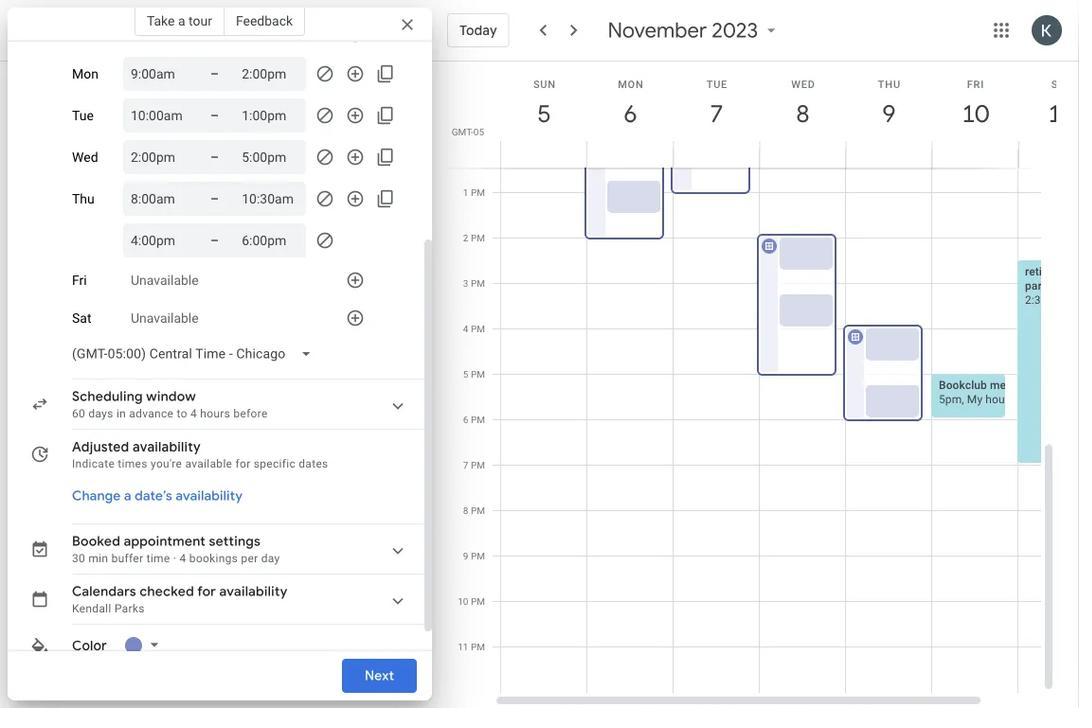 Task type: locate. For each thing, give the bounding box(es) containing it.
1 horizontal spatial 4
[[190, 407, 197, 421]]

1 horizontal spatial wed
[[791, 78, 816, 90]]

0 vertical spatial thu
[[878, 78, 901, 90]]

pm up 9 pm
[[471, 505, 485, 516]]

4 right ·
[[180, 552, 186, 566]]

pm right 3
[[471, 278, 485, 289]]

a inside button
[[124, 488, 131, 505]]

0 horizontal spatial thu
[[72, 191, 95, 207]]

1 vertical spatial thu
[[72, 191, 95, 207]]

wed inside the 8 column header
[[791, 78, 816, 90]]

days
[[88, 407, 113, 421]]

3 pm from the top
[[471, 278, 485, 289]]

8 up 9 pm
[[463, 505, 469, 516]]

retirement party 2:30 – 7pm
[[1025, 265, 1079, 307]]

mon inside 6 column header
[[618, 78, 644, 90]]

0 vertical spatial sat
[[1051, 78, 1073, 90]]

End time on Thursdays text field
[[242, 188, 299, 210]]

7 right monday, november 6 element
[[709, 98, 722, 129]]

10
[[961, 98, 988, 129], [458, 596, 469, 607]]

tuesday, november 7 element
[[695, 92, 739, 136]]

0 horizontal spatial fri
[[72, 273, 87, 288]]

3 pm
[[463, 278, 485, 289]]

next button
[[342, 654, 417, 699]]

availability down per
[[219, 584, 288, 601]]

specific
[[254, 458, 296, 471]]

unavailable for sat
[[131, 311, 199, 326]]

8 column header
[[759, 62, 846, 168]]

0 vertical spatial 10
[[961, 98, 988, 129]]

5 pm from the top
[[471, 369, 485, 380]]

thursday, november 9 element
[[867, 92, 911, 136]]

1 horizontal spatial a
[[178, 13, 185, 28]]

1 unavailable from the top
[[131, 273, 199, 288]]

2 start time on thursdays text field from the top
[[131, 229, 188, 252]]

1 horizontal spatial sat
[[1051, 78, 1073, 90]]

1 horizontal spatial tue
[[707, 78, 728, 90]]

wed left start time on wednesdays text field
[[72, 149, 98, 165]]

1
[[463, 187, 469, 198]]

1 vertical spatial for
[[197, 584, 216, 601]]

1 horizontal spatial thu
[[878, 78, 901, 90]]

sat up scheduling
[[72, 311, 91, 326]]

– left "end time on wednesdays" text field
[[210, 149, 219, 165]]

1 horizontal spatial for
[[235, 458, 251, 471]]

window
[[146, 388, 196, 406]]

0 horizontal spatial 10
[[458, 596, 469, 607]]

6 pm from the top
[[471, 414, 485, 425]]

1 horizontal spatial 8
[[795, 98, 809, 129]]

6 cell from the left
[[931, 0, 1032, 694]]

1 vertical spatial a
[[124, 488, 131, 505]]

·
[[173, 552, 176, 566]]

10 pm from the top
[[471, 596, 485, 607]]

0 vertical spatial start time on thursdays text field
[[131, 188, 188, 210]]

start time on thursdays text field for end time on thursdays text field at the top of page
[[131, 229, 188, 252]]

9 pm from the top
[[471, 551, 485, 562]]

1 horizontal spatial mon
[[618, 78, 644, 90]]

pm right 2
[[471, 232, 485, 244]]

4 pm
[[463, 323, 485, 334]]

1 horizontal spatial 5
[[536, 98, 550, 129]]

2 unavailable from the top
[[131, 311, 199, 326]]

Start time on Thursdays text field
[[131, 188, 188, 210], [131, 229, 188, 252]]

7 down 6 pm
[[463, 460, 469, 471]]

fri for fri 10
[[967, 78, 985, 90]]

1 vertical spatial tue
[[72, 108, 94, 123]]

11 pm
[[458, 641, 485, 653]]

grid
[[440, 0, 1079, 709]]

8
[[795, 98, 809, 129], [463, 505, 469, 516]]

tue
[[707, 78, 728, 90], [72, 108, 94, 123]]

10 left the sat column header
[[961, 98, 988, 129]]

availability
[[133, 439, 201, 456], [176, 488, 243, 505], [219, 584, 288, 601]]

1 vertical spatial 4
[[190, 407, 197, 421]]

appointment
[[124, 533, 206, 551]]

availability up you're
[[133, 439, 201, 456]]

tue inside "7" column header
[[707, 78, 728, 90]]

– for thu
[[210, 191, 219, 207]]

0 vertical spatial 7
[[709, 98, 722, 129]]

a left date's
[[124, 488, 131, 505]]

9 right wednesday, november 8 element
[[881, 98, 895, 129]]

1 vertical spatial 5
[[463, 369, 469, 380]]

1 vertical spatial sat
[[72, 311, 91, 326]]

4 pm from the top
[[471, 323, 485, 334]]

None field
[[64, 337, 327, 371]]

pm right 11
[[471, 641, 485, 653]]

Start time on Tuesdays text field
[[131, 104, 188, 127]]

0 vertical spatial 5
[[536, 98, 550, 129]]

6
[[623, 98, 636, 129], [463, 414, 469, 425]]

2
[[463, 232, 469, 244]]

0 horizontal spatial tue
[[72, 108, 94, 123]]

1 vertical spatial availability
[[176, 488, 243, 505]]

pm up 7 pm
[[471, 414, 485, 425]]

4 down 3
[[463, 323, 469, 334]]

date's
[[135, 488, 172, 505]]

retirement
[[1025, 265, 1079, 278]]

mon 6
[[618, 78, 644, 129]]

1 vertical spatial start time on thursdays text field
[[131, 229, 188, 252]]

tue for tue 7
[[707, 78, 728, 90]]

0 vertical spatial wed
[[791, 78, 816, 90]]

1 vertical spatial 7
[[463, 460, 469, 471]]

2 horizontal spatial 4
[[463, 323, 469, 334]]

0 horizontal spatial 5
[[463, 369, 469, 380]]

7 pm from the top
[[471, 460, 485, 471]]

5 pm
[[463, 369, 485, 380]]

8 right 'tuesday, november 7' element
[[795, 98, 809, 129]]

feedback
[[236, 13, 293, 28]]

8 pm from the top
[[471, 505, 485, 516]]

pm down 3 pm
[[471, 323, 485, 334]]

dates
[[299, 458, 328, 471]]

– left end time on thursdays text box
[[210, 191, 219, 207]]

1 vertical spatial 10
[[458, 596, 469, 607]]

0 horizontal spatial 8
[[463, 505, 469, 516]]

1 vertical spatial fri
[[72, 273, 87, 288]]

2 cell from the left
[[585, 0, 674, 694]]

1 horizontal spatial 6
[[623, 98, 636, 129]]

1 horizontal spatial 9
[[881, 98, 895, 129]]

0 horizontal spatial sat
[[72, 311, 91, 326]]

today button
[[447, 8, 510, 53]]

change a date's availability button
[[64, 479, 250, 514]]

1 vertical spatial unavailable
[[131, 311, 199, 326]]

take a tour button
[[134, 6, 224, 36]]

– for wed
[[210, 149, 219, 165]]

indicate
[[72, 458, 115, 471]]

availability down available
[[176, 488, 243, 505]]

– left end time on thursdays text field at the top of page
[[210, 233, 219, 248]]

meeting
[[990, 379, 1032, 392]]

1 horizontal spatial 10
[[961, 98, 988, 129]]

0 horizontal spatial 9
[[463, 551, 469, 562]]

–
[[210, 66, 219, 81], [210, 108, 219, 123], [210, 149, 219, 165], [210, 191, 219, 207], [210, 233, 219, 248], [1050, 293, 1058, 307]]

pm down 9 pm
[[471, 596, 485, 607]]

2 vertical spatial availability
[[219, 584, 288, 601]]

1 vertical spatial 6
[[463, 414, 469, 425]]

availability inside button
[[176, 488, 243, 505]]

a inside button
[[178, 13, 185, 28]]

tour
[[189, 13, 212, 28]]

– down tour
[[210, 66, 219, 81]]

4
[[463, 323, 469, 334], [190, 407, 197, 421], [180, 552, 186, 566]]

fri
[[967, 78, 985, 90], [72, 273, 87, 288]]

8 pm
[[463, 505, 485, 516]]

monday, november 6 element
[[609, 92, 652, 136]]

,
[[962, 393, 964, 406]]

7
[[709, 98, 722, 129], [463, 460, 469, 471]]

calendars
[[72, 584, 136, 601]]

30
[[72, 552, 85, 566]]

Start time on Mondays text field
[[131, 63, 188, 85]]

thu 9
[[878, 78, 901, 129]]

calendars checked for availability kendall parks
[[72, 584, 288, 616]]

thu inside '9' column header
[[878, 78, 901, 90]]

0 vertical spatial unavailable
[[131, 273, 199, 288]]

unavailable
[[131, 273, 199, 288], [131, 311, 199, 326]]

0 horizontal spatial mon
[[72, 66, 98, 82]]

– right start time on tuesdays 'text box' at the left of the page
[[210, 108, 219, 123]]

8 inside wed 8
[[795, 98, 809, 129]]

adjusted availability indicate times you're available for specific dates
[[72, 439, 328, 471]]

wed up wednesday, november 8 element
[[791, 78, 816, 90]]

tue up 'tuesday, november 7' element
[[707, 78, 728, 90]]

0 vertical spatial tue
[[707, 78, 728, 90]]

for
[[235, 458, 251, 471], [197, 584, 216, 601]]

1 start time on thursdays text field from the top
[[131, 188, 188, 210]]

checked
[[140, 584, 194, 601]]

0 vertical spatial fri
[[967, 78, 985, 90]]

1 vertical spatial 8
[[463, 505, 469, 516]]

2 pm from the top
[[471, 232, 485, 244]]

End time on Mondays text field
[[242, 63, 299, 85]]

november
[[608, 17, 707, 44]]

9 up the 10 pm
[[463, 551, 469, 562]]

6 right sunday, november 5 'element'
[[623, 98, 636, 129]]

7 cell from the left
[[1018, 0, 1079, 694]]

for down bookings
[[197, 584, 216, 601]]

End time on Tuesdays text field
[[242, 104, 299, 127]]

10 up 11
[[458, 596, 469, 607]]

mon left start time on mondays 'text box'
[[72, 66, 98, 82]]

pm down 8 pm
[[471, 551, 485, 562]]

4 right to at the left bottom
[[190, 407, 197, 421]]

change
[[72, 488, 121, 505]]

buffer
[[111, 552, 143, 566]]

thu
[[878, 78, 901, 90], [72, 191, 95, 207]]

sat right fri 10
[[1051, 78, 1073, 90]]

0 vertical spatial 6
[[623, 98, 636, 129]]

– left '7pm'
[[1050, 293, 1058, 307]]

tue 7
[[707, 78, 728, 129]]

0 horizontal spatial a
[[124, 488, 131, 505]]

Start time on Wednesdays text field
[[131, 146, 188, 169]]

availability for for
[[219, 584, 288, 601]]

2 pm
[[463, 232, 485, 244]]

0 vertical spatial a
[[178, 13, 185, 28]]

booked
[[72, 533, 120, 551]]

a left tour
[[178, 13, 185, 28]]

row containing retirement party
[[493, 0, 1079, 694]]

1 pm from the top
[[471, 187, 485, 198]]

6 column header
[[587, 62, 674, 168]]

0 horizontal spatial 7
[[463, 460, 469, 471]]

1 vertical spatial wed
[[72, 149, 98, 165]]

5 down the sun
[[536, 98, 550, 129]]

1 vertical spatial 9
[[463, 551, 469, 562]]

for left specific at the bottom of the page
[[235, 458, 251, 471]]

fri inside fri 10
[[967, 78, 985, 90]]

availability inside calendars checked for availability kendall parks
[[219, 584, 288, 601]]

11 pm from the top
[[471, 641, 485, 653]]

unavailable for fri
[[131, 273, 199, 288]]

cell containing retirement party
[[1018, 0, 1079, 694]]

tue left start time on tuesdays 'text box' at the left of the page
[[72, 108, 94, 123]]

day
[[261, 552, 280, 566]]

1 horizontal spatial 7
[[709, 98, 722, 129]]

0 vertical spatial 9
[[881, 98, 895, 129]]

availability for date's
[[176, 488, 243, 505]]

mon up monday, november 6 element
[[618, 78, 644, 90]]

0 horizontal spatial 4
[[180, 552, 186, 566]]

pm up 6 pm
[[471, 369, 485, 380]]

5 up 6 pm
[[463, 369, 469, 380]]

0 vertical spatial availability
[[133, 439, 201, 456]]

6 up 7 pm
[[463, 414, 469, 425]]

0 horizontal spatial for
[[197, 584, 216, 601]]

0 horizontal spatial wed
[[72, 149, 98, 165]]

cell
[[501, 0, 587, 694], [585, 0, 674, 694], [671, 0, 760, 694], [757, 0, 846, 694], [843, 0, 932, 694], [931, 0, 1032, 694], [1018, 0, 1079, 694]]

mon
[[72, 66, 98, 82], [618, 78, 644, 90]]

for inside calendars checked for availability kendall parks
[[197, 584, 216, 601]]

a
[[178, 13, 185, 28], [124, 488, 131, 505]]

pm down 6 pm
[[471, 460, 485, 471]]

1 horizontal spatial fri
[[967, 78, 985, 90]]

5 column header
[[500, 62, 587, 168]]

wed
[[791, 78, 816, 90], [72, 149, 98, 165]]

0 vertical spatial for
[[235, 458, 251, 471]]

– inside retirement party 2:30 – 7pm
[[1050, 293, 1058, 307]]

row
[[493, 0, 1079, 694]]

in
[[116, 407, 126, 421]]

sun
[[533, 78, 556, 90]]

5
[[536, 98, 550, 129], [463, 369, 469, 380]]

9
[[881, 98, 895, 129], [463, 551, 469, 562]]

2 vertical spatial 4
[[180, 552, 186, 566]]

pm right 1
[[471, 187, 485, 198]]

0 vertical spatial 8
[[795, 98, 809, 129]]



Task type: describe. For each thing, give the bounding box(es) containing it.
next
[[365, 668, 394, 685]]

kendall
[[72, 603, 111, 616]]

booked appointment settings 30 min buffer time · 4 bookings per day
[[72, 533, 280, 566]]

7 column header
[[673, 62, 760, 168]]

mon for mon 6
[[618, 78, 644, 90]]

4 inside booked appointment settings 30 min buffer time · 4 bookings per day
[[180, 552, 186, 566]]

2023
[[712, 17, 758, 44]]

wed for wed
[[72, 149, 98, 165]]

– for tue
[[210, 108, 219, 123]]

before
[[233, 407, 268, 421]]

november 2023
[[608, 17, 758, 44]]

9 column header
[[845, 62, 932, 168]]

4 inside scheduling window 60 days in advance to 4 hours before
[[190, 407, 197, 421]]

6 inside the mon 6
[[623, 98, 636, 129]]

pm for 5 pm
[[471, 369, 485, 380]]

6 pm
[[463, 414, 485, 425]]

9 inside thu 9
[[881, 98, 895, 129]]

4 cell from the left
[[757, 0, 846, 694]]

parks
[[114, 603, 145, 616]]

7 inside tue 7
[[709, 98, 722, 129]]

november 2023 button
[[600, 17, 789, 44]]

min
[[88, 552, 108, 566]]

times
[[118, 458, 148, 471]]

7 pm
[[463, 460, 485, 471]]

house
[[986, 393, 1017, 406]]

sat column header
[[1018, 62, 1079, 168]]

to
[[177, 407, 187, 421]]

take a tour
[[147, 13, 212, 28]]

sun 5
[[533, 78, 556, 129]]

– for mon
[[210, 66, 219, 81]]

tue for tue
[[72, 108, 94, 123]]

5pm
[[939, 393, 962, 406]]

settings
[[209, 533, 261, 551]]

feedback button
[[224, 6, 305, 36]]

scheduling window 60 days in advance to 4 hours before
[[72, 388, 268, 421]]

pm for 1 pm
[[471, 187, 485, 198]]

fri 10
[[961, 78, 988, 129]]

sunday, november 5 element
[[523, 92, 566, 136]]

sat inside column header
[[1051, 78, 1073, 90]]

party
[[1025, 279, 1052, 292]]

a for take
[[178, 13, 185, 28]]

wednesday, november 8 element
[[781, 92, 825, 136]]

per
[[241, 552, 258, 566]]

wed for wed 8
[[791, 78, 816, 90]]

1 cell from the left
[[501, 0, 587, 694]]

pm for 7 pm
[[471, 460, 485, 471]]

fri for fri
[[72, 273, 87, 288]]

10 inside column header
[[961, 98, 988, 129]]

thu for thu
[[72, 191, 95, 207]]

color
[[72, 638, 107, 655]]

cell containing bookclub meeting
[[931, 0, 1032, 694]]

3 cell from the left
[[671, 0, 760, 694]]

take
[[147, 13, 175, 28]]

for inside adjusted availability indicate times you're available for specific dates
[[235, 458, 251, 471]]

change a date's availability
[[72, 488, 243, 505]]

thu for thu 9
[[878, 78, 901, 90]]

friday, november 10 element
[[954, 92, 997, 136]]

pm for 10 pm
[[471, 596, 485, 607]]

you're
[[151, 458, 182, 471]]

0 horizontal spatial 6
[[463, 414, 469, 425]]

pm for 2 pm
[[471, 232, 485, 244]]

time
[[146, 552, 170, 566]]

pm for 3 pm
[[471, 278, 485, 289]]

End time on Thursdays text field
[[242, 229, 299, 252]]

pm for 8 pm
[[471, 505, 485, 516]]

pm for 11 pm
[[471, 641, 485, 653]]

advance
[[129, 407, 174, 421]]

my
[[967, 393, 983, 406]]

today
[[460, 22, 497, 39]]

11
[[458, 641, 469, 653]]

5 cell from the left
[[843, 0, 932, 694]]

gmt-
[[452, 126, 474, 137]]

bookclub
[[939, 379, 987, 392]]

scheduling
[[72, 388, 143, 406]]

2:30
[[1025, 293, 1048, 307]]

pm for 6 pm
[[471, 414, 485, 425]]

60
[[72, 407, 85, 421]]

available
[[185, 458, 232, 471]]

a for change
[[124, 488, 131, 505]]

grid containing 5
[[440, 0, 1079, 709]]

wed 8
[[791, 78, 816, 129]]

availability inside adjusted availability indicate times you're available for specific dates
[[133, 439, 201, 456]]

9 pm
[[463, 551, 485, 562]]

5 inside sun 5
[[536, 98, 550, 129]]

mon for mon
[[72, 66, 98, 82]]

End time on Wednesdays text field
[[242, 146, 299, 169]]

pm for 4 pm
[[471, 323, 485, 334]]

start time on thursdays text field for end time on thursdays text box
[[131, 188, 188, 210]]

10 column header
[[931, 62, 1019, 168]]

0 vertical spatial 4
[[463, 323, 469, 334]]

bookclub meeting 5pm , my house
[[939, 379, 1032, 406]]

hours
[[200, 407, 230, 421]]

bookings
[[189, 552, 238, 566]]

1 pm
[[463, 187, 485, 198]]

adjusted
[[72, 439, 129, 456]]

05
[[474, 126, 484, 137]]

7pm
[[1061, 293, 1079, 307]]

10 pm
[[458, 596, 485, 607]]

gmt-05
[[452, 126, 484, 137]]

3
[[463, 278, 469, 289]]

pm for 9 pm
[[471, 551, 485, 562]]



Task type: vqa. For each thing, say whether or not it's contained in the screenshot.


